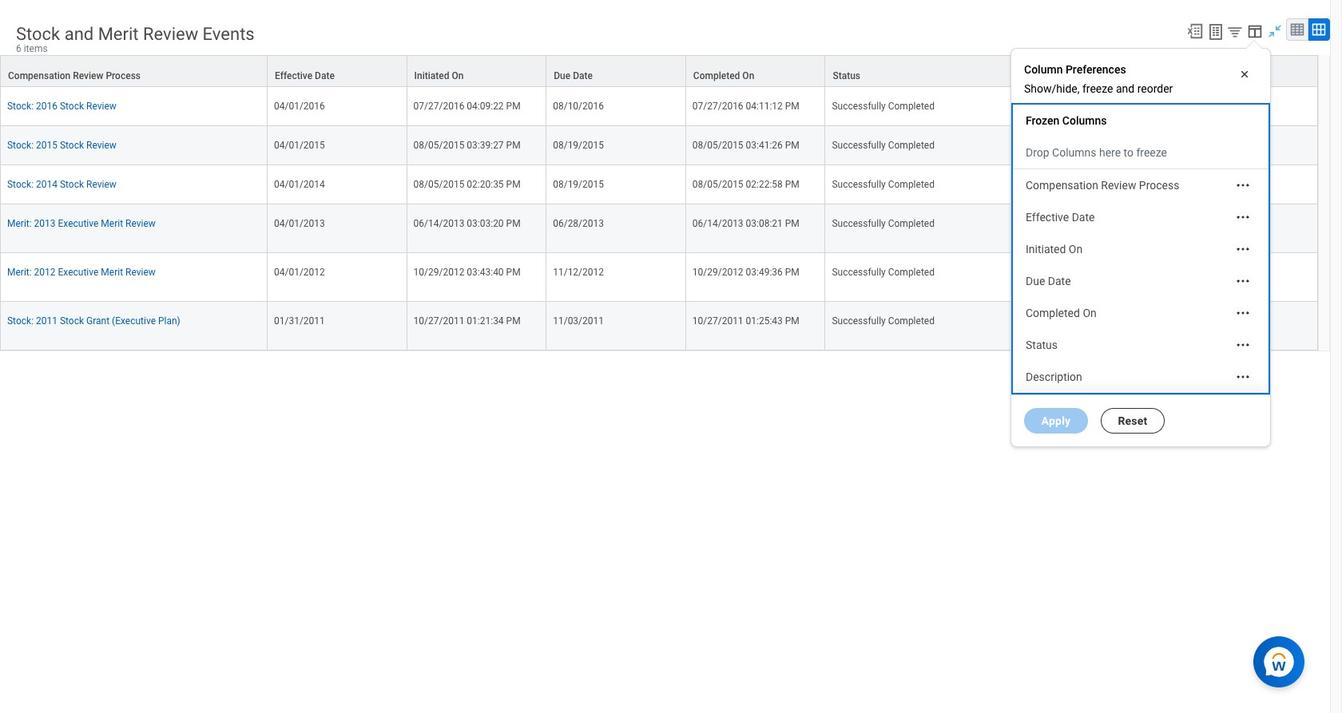 Task type: describe. For each thing, give the bounding box(es) containing it.
expand table image
[[1312, 21, 1328, 37]]

04/01/2014
[[274, 179, 325, 190]]

04/01/2016
[[274, 101, 325, 112]]

and inside stock and merit review events 6 items
[[64, 24, 94, 44]]

completed inside 'popup button'
[[694, 70, 740, 82]]

successfully completed for 06/14/2013 03:08:21 pm
[[832, 218, 935, 230]]

08/05/2015 02:22:58 pm
[[693, 179, 800, 190]]

effective date inside popup button
[[275, 70, 335, 82]]

cell for 07/27/2016 04:11:12 pm
[[1094, 87, 1319, 126]]

initiated inside popup button
[[414, 70, 450, 82]]

completed on inside 'popup button'
[[694, 70, 755, 82]]

03:41:26
[[746, 140, 783, 151]]

04/01/2015
[[274, 140, 325, 151]]

2013
[[34, 218, 56, 230]]

06/14/2013 03:08:21 pm
[[693, 218, 800, 230]]

freeze inside column preferences show/hide, freeze and reorder
[[1083, 82, 1114, 95]]

08/05/2015 for 08/05/2015 03:39:27 pm
[[414, 140, 465, 151]]

07/27/2016 04:09:22 pm
[[414, 101, 521, 112]]

successfully completed for 10/27/2011 01:25:43 pm
[[832, 316, 935, 327]]

successfully completed for 08/05/2015 02:22:58 pm
[[832, 179, 935, 190]]

stock for 2016
[[60, 101, 84, 112]]

merit for merit: 2012 executive merit review
[[101, 267, 123, 278]]

01/31/2011
[[274, 316, 325, 327]]

merit: 2013 executive merit review link
[[7, 215, 156, 230]]

show/hide,
[[1025, 82, 1080, 95]]

stock: for stock: 2014 stock review
[[7, 179, 34, 190]]

stock for 2011
[[60, 316, 84, 327]]

08/10/2016
[[553, 101, 604, 112]]

stock: 2016 stock review
[[7, 101, 117, 112]]

10/27/2011 for 10/27/2011 01:21:34 pm
[[414, 316, 465, 327]]

pm for 08/05/2015 03:39:27 pm
[[506, 140, 521, 151]]

10/29/2012 03:43:40 pm
[[414, 267, 521, 278]]

successfully completed for 07/27/2016 04:11:12 pm
[[832, 101, 935, 112]]

to
[[1124, 146, 1134, 159]]

cell for 08/05/2015 02:22:58 pm
[[1094, 166, 1319, 205]]

initiated on button
[[407, 56, 546, 86]]

merit: 2012 executive merit review
[[7, 267, 156, 278]]

stock for 2015
[[60, 140, 84, 151]]

08/19/2015 for 08/05/2015 03:39:27 pm
[[553, 140, 604, 151]]

10/27/2011 01:21:34 pm
[[414, 316, 521, 327]]

apply
[[1042, 414, 1071, 427]]

review up merit: 2013 executive merit review link
[[86, 179, 117, 190]]

description button
[[1094, 56, 1318, 86]]

pm for 08/05/2015 03:41:26 pm
[[785, 140, 800, 151]]

columns for frozen
[[1063, 114, 1107, 127]]

review up merit: 2012 executive merit review link
[[125, 218, 156, 230]]

row containing merit: 2013 executive merit review
[[0, 205, 1319, 253]]

on inside 'popup button'
[[743, 70, 755, 82]]

status button
[[826, 56, 1093, 86]]

merit: 2013 executive merit review
[[7, 218, 156, 230]]

02:20:35
[[467, 179, 504, 190]]

1 vertical spatial due
[[1026, 275, 1046, 287]]

review inside dialog
[[1102, 179, 1137, 191]]

completed on button
[[686, 56, 825, 86]]

effective inside popup button
[[275, 70, 313, 82]]

review inside stock and merit review events 6 items
[[143, 24, 198, 44]]

successfully completed for 10/29/2012 03:49:36 pm
[[832, 267, 935, 278]]

03:08:21
[[746, 218, 783, 230]]

effective date button
[[268, 56, 406, 86]]

frozen columns
[[1026, 114, 1107, 127]]

merit: for merit: 2013 executive merit review
[[7, 218, 32, 230]]

stock: 2015 stock review link
[[7, 137, 117, 151]]

08/05/2015 02:20:35 pm
[[414, 179, 521, 190]]

stock: 2011 stock grant (executive plan) link
[[7, 313, 180, 327]]

completed for 07/27/2016 04:11:12 pm
[[889, 101, 935, 112]]

due date inside popup button
[[554, 70, 593, 82]]

07/27/2016 for 07/27/2016 04:09:22 pm
[[414, 101, 465, 112]]

compensation review process button
[[1, 56, 267, 86]]

on inside popup button
[[452, 70, 464, 82]]

reset button
[[1101, 408, 1165, 434]]

table image
[[1290, 21, 1306, 37]]

drop columns here to freeze
[[1026, 146, 1168, 159]]

items
[[24, 43, 48, 54]]

pm for 08/05/2015 02:20:35 pm
[[506, 179, 521, 190]]

stock: 2014 stock review
[[7, 179, 117, 190]]

row containing merit: 2012 executive merit review
[[0, 253, 1319, 302]]

02:22:58
[[746, 179, 783, 190]]

completed for 06/14/2013 03:08:21 pm
[[889, 218, 935, 230]]

process inside dialog
[[1140, 179, 1180, 191]]

cell for 08/05/2015 03:41:26 pm
[[1094, 126, 1319, 166]]

6
[[16, 43, 21, 54]]

2012
[[34, 267, 56, 278]]

reset
[[1118, 414, 1148, 427]]

08/05/2015 for 08/05/2015 03:41:26 pm
[[693, 140, 744, 151]]

and inside column preferences show/hide, freeze and reorder
[[1116, 82, 1135, 95]]

01:25:43
[[746, 316, 783, 327]]

(executive inside "link"
[[112, 316, 156, 327]]

dialog containing column preferences
[[1011, 32, 1272, 447]]

pm for 10/29/2012 03:43:40 pm
[[506, 267, 521, 278]]

process inside compensation review process popup button
[[106, 70, 141, 82]]

06/14/2013 for 06/14/2013 03:08:21 pm
[[693, 218, 744, 230]]

11/03/2011
[[553, 316, 604, 327]]

2011 stock grant (executive plan) row
[[0, 302, 1319, 351]]

completed for 08/05/2015 03:41:26 pm
[[889, 140, 935, 151]]

related actions image for completed on
[[1236, 305, 1252, 321]]

stock: for stock: 2016 stock review
[[7, 101, 34, 112]]

completed for 10/27/2011 01:25:43 pm
[[889, 316, 935, 327]]

row containing compensation review process
[[0, 55, 1319, 87]]

successfully for 06/14/2013 03:08:21 pm
[[832, 218, 886, 230]]

07/27/2016 04:11:12 pm
[[693, 101, 800, 112]]

2014
[[36, 179, 58, 190]]

1 horizontal spatial (executive
[[1182, 315, 1230, 327]]

10/29/2012 for 10/29/2012 03:49:36 pm
[[693, 267, 744, 278]]

successfully for 08/05/2015 03:41:26 pm
[[832, 140, 886, 151]]

reorder
[[1138, 82, 1174, 95]]

initiated inside dialog
[[1026, 243, 1066, 255]]

merit inside stock and merit review events 6 items
[[98, 24, 139, 44]]

07/27/2016 for 07/27/2016 04:11:12 pm
[[693, 101, 744, 112]]

1 vertical spatial completed on
[[1026, 307, 1097, 319]]

08/05/2015 03:41:26 pm
[[693, 140, 800, 151]]

pm for 07/27/2016 04:09:22 pm
[[506, 101, 521, 112]]

select to filter grid data image
[[1227, 23, 1244, 40]]

08/05/2015 for 08/05/2015 02:20:35 pm
[[414, 179, 465, 190]]

export to worksheets image
[[1207, 22, 1226, 41]]

2016
[[36, 101, 58, 112]]

04:09:22
[[467, 101, 504, 112]]



Task type: vqa. For each thing, say whether or not it's contained in the screenshot.
Process
yes



Task type: locate. For each thing, give the bounding box(es) containing it.
stock: 2014 stock review link
[[7, 176, 117, 190]]

1 10/29/2012 from the left
[[414, 267, 465, 278]]

stock: left 2015
[[7, 140, 34, 151]]

08/19/2015
[[553, 140, 604, 151], [553, 179, 604, 190]]

related actions image
[[1236, 337, 1252, 353], [1236, 369, 1252, 385]]

pm right 03:41:26
[[785, 140, 800, 151]]

2 08/19/2015 from the top
[[553, 179, 604, 190]]

0 horizontal spatial 10/29/2012
[[414, 267, 465, 278]]

pm
[[506, 101, 521, 112], [785, 101, 800, 112], [506, 140, 521, 151], [785, 140, 800, 151], [506, 179, 521, 190], [785, 179, 800, 190], [506, 218, 521, 230], [785, 218, 800, 230], [506, 267, 521, 278], [785, 267, 800, 278], [506, 316, 521, 327], [785, 316, 800, 327]]

stock: down merit: 2012 executive merit review
[[7, 316, 34, 327]]

1 vertical spatial process
[[1140, 179, 1180, 191]]

successfully for 08/05/2015 02:22:58 pm
[[832, 179, 886, 190]]

0 vertical spatial merit
[[98, 24, 139, 44]]

columns up 'drop columns here to freeze'
[[1063, 114, 1107, 127]]

description up apply
[[1026, 370, 1083, 383]]

0 vertical spatial compensation
[[8, 70, 71, 82]]

initiated on
[[414, 70, 464, 82], [1026, 243, 1083, 255]]

effective down drop
[[1026, 211, 1070, 223]]

0 vertical spatial related actions image
[[1236, 337, 1252, 353]]

04:11:12
[[746, 101, 783, 112]]

04/01/2013
[[274, 218, 325, 230]]

1 vertical spatial related actions image
[[1236, 369, 1252, 385]]

1 horizontal spatial initiated on
[[1026, 243, 1083, 255]]

06/14/2013
[[414, 218, 465, 230], [693, 218, 744, 230]]

0 vertical spatial effective date
[[275, 70, 335, 82]]

effective date up 04/01/2016
[[275, 70, 335, 82]]

review inside "link"
[[86, 140, 117, 151]]

merit for merit: 2013 executive merit review
[[101, 218, 123, 230]]

merit up compensation review process popup button
[[98, 24, 139, 44]]

events
[[203, 24, 255, 44]]

1 successfully completed from the top
[[832, 101, 935, 112]]

pm right 02:22:58
[[785, 179, 800, 190]]

0 horizontal spatial initiated on
[[414, 70, 464, 82]]

related actions image for due date
[[1236, 273, 1252, 289]]

2 merit: from the top
[[7, 267, 32, 278]]

06/14/2013 left 03:03:20 at the left top of page
[[414, 218, 465, 230]]

08/05/2015
[[414, 140, 465, 151], [693, 140, 744, 151], [414, 179, 465, 190], [693, 179, 744, 190]]

workday assistant region
[[1254, 631, 1312, 688]]

cell
[[1094, 87, 1319, 126], [1094, 126, 1319, 166], [1094, 166, 1319, 205]]

0 horizontal spatial completed on
[[694, 70, 755, 82]]

pm right 03:03:20 at the left top of page
[[506, 218, 521, 230]]

1 successfully from the top
[[832, 101, 886, 112]]

11/12/2012
[[553, 267, 604, 278]]

1 horizontal spatial plan)
[[1232, 315, 1257, 327]]

1 vertical spatial columns
[[1053, 146, 1097, 159]]

compensation review process up stock: 2016 stock review link
[[8, 70, 141, 82]]

pm right 03:49:36 on the right top of the page
[[785, 267, 800, 278]]

pm for 07/27/2016 04:11:12 pm
[[785, 101, 800, 112]]

description
[[1101, 70, 1150, 82], [1026, 370, 1083, 383]]

successfully completed
[[832, 101, 935, 112], [832, 140, 935, 151], [832, 179, 935, 190], [832, 218, 935, 230], [832, 267, 935, 278], [832, 316, 935, 327]]

due date button
[[547, 56, 686, 86]]

executive inside merit: 2013 executive merit review link
[[58, 218, 99, 230]]

1 vertical spatial merit:
[[7, 267, 32, 278]]

executive inside merit: 2012 executive merit review link
[[58, 267, 99, 278]]

due inside popup button
[[554, 70, 571, 82]]

3 cell from the top
[[1094, 166, 1319, 205]]

freeze right to
[[1137, 146, 1168, 159]]

successfully for 07/27/2016 04:11:12 pm
[[832, 101, 886, 112]]

merit: for merit: 2012 executive merit review
[[7, 267, 32, 278]]

0 horizontal spatial due
[[554, 70, 571, 82]]

1 executive from the top
[[58, 218, 99, 230]]

06/28/2013
[[553, 218, 604, 230]]

successfully inside 2011 stock grant (executive plan) row
[[832, 316, 886, 327]]

executive right 2012 on the top left of the page
[[58, 267, 99, 278]]

2 successfully from the top
[[832, 140, 886, 151]]

1 horizontal spatial effective
[[1026, 211, 1070, 223]]

0 horizontal spatial description
[[1026, 370, 1083, 383]]

0 horizontal spatial (executive
[[112, 316, 156, 327]]

row
[[0, 55, 1319, 87], [0, 87, 1319, 126], [0, 126, 1319, 166], [0, 166, 1319, 205], [0, 205, 1319, 253], [0, 253, 1319, 302]]

1 related actions image from the top
[[1236, 337, 1252, 353]]

stock: left 2016
[[7, 101, 34, 112]]

merit up merit: 2012 executive merit review link
[[101, 218, 123, 230]]

1 vertical spatial status
[[1026, 338, 1058, 351]]

1 horizontal spatial grant
[[1155, 315, 1180, 327]]

apply button
[[1025, 408, 1089, 434]]

0 horizontal spatial and
[[64, 24, 94, 44]]

stock: inside stock: 2011 stock grant (executive plan) "link"
[[7, 316, 34, 327]]

2 vertical spatial merit
[[101, 267, 123, 278]]

related actions image
[[1236, 177, 1252, 193], [1236, 209, 1252, 225], [1236, 241, 1252, 257], [1236, 273, 1252, 289], [1236, 305, 1252, 321]]

grant inside stock: 2011 stock grant (executive plan) "link"
[[86, 316, 110, 327]]

06/14/2013 for 06/14/2013 03:03:20 pm
[[414, 218, 465, 230]]

stock inside "link"
[[60, 140, 84, 151]]

stock: left the 2014 at the top left of the page
[[7, 179, 34, 190]]

5 successfully completed from the top
[[832, 267, 935, 278]]

2 related actions image from the top
[[1236, 369, 1252, 385]]

1 stock: from the top
[[7, 101, 34, 112]]

1 horizontal spatial 06/14/2013
[[693, 218, 744, 230]]

row containing stock: 2014 stock review
[[0, 166, 1319, 205]]

merit: 2012 executive merit review link
[[7, 264, 156, 278]]

1 vertical spatial effective date
[[1026, 211, 1095, 223]]

stock: 2016 stock review link
[[7, 98, 117, 112]]

10/27/2011 left 01:21:34 on the left
[[414, 316, 465, 327]]

1 vertical spatial compensation review process
[[1026, 179, 1180, 191]]

successfully
[[832, 101, 886, 112], [832, 140, 886, 151], [832, 179, 886, 190], [832, 218, 886, 230], [832, 267, 886, 278], [832, 316, 886, 327]]

1 vertical spatial description
[[1026, 370, 1083, 383]]

pm for 10/27/2011 01:25:43 pm
[[785, 316, 800, 327]]

effective date
[[275, 70, 335, 82], [1026, 211, 1095, 223]]

0 vertical spatial compensation review process
[[8, 70, 141, 82]]

review up compensation review process popup button
[[143, 24, 198, 44]]

5 successfully from the top
[[832, 267, 886, 278]]

08/05/2015 left 02:22:58
[[693, 179, 744, 190]]

2 06/14/2013 from the left
[[693, 218, 744, 230]]

0 vertical spatial freeze
[[1083, 82, 1114, 95]]

6 row from the top
[[0, 253, 1319, 302]]

review
[[143, 24, 198, 44], [73, 70, 103, 82], [86, 101, 117, 112], [86, 140, 117, 151], [1102, 179, 1137, 191], [86, 179, 117, 190], [125, 218, 156, 230], [125, 267, 156, 278]]

date
[[315, 70, 335, 82], [573, 70, 593, 82], [1072, 211, 1095, 223], [1048, 275, 1071, 287]]

completed for 08/05/2015 02:22:58 pm
[[889, 179, 935, 190]]

related actions image for initiated on
[[1236, 241, 1252, 257]]

1 horizontal spatial process
[[1140, 179, 1180, 191]]

stock for 2014
[[60, 179, 84, 190]]

10/29/2012 for 10/29/2012 03:43:40 pm
[[414, 267, 465, 278]]

08/19/2015 down 08/10/2016
[[553, 140, 604, 151]]

0 horizontal spatial process
[[106, 70, 141, 82]]

1 vertical spatial due date
[[1026, 275, 1071, 287]]

merit
[[98, 24, 139, 44], [101, 218, 123, 230], [101, 267, 123, 278]]

pm for 10/27/2011 01:21:34 pm
[[506, 316, 521, 327]]

stock and merit review events 6 items
[[16, 24, 255, 54]]

1 horizontal spatial 10/29/2012
[[693, 267, 744, 278]]

10/29/2012 left 03:43:40
[[414, 267, 465, 278]]

due date
[[554, 70, 593, 82], [1026, 275, 1071, 287]]

1 07/27/2016 from the left
[[414, 101, 465, 112]]

2 successfully completed from the top
[[832, 140, 935, 151]]

frozen
[[1026, 114, 1060, 127]]

07/27/2016 left 04:11:12
[[693, 101, 744, 112]]

export to excel image
[[1187, 22, 1204, 40]]

compensation down items
[[8, 70, 71, 82]]

due date inside dialog
[[1026, 275, 1071, 287]]

0 horizontal spatial status
[[833, 70, 861, 82]]

effective date inside dialog
[[1026, 211, 1095, 223]]

0 horizontal spatial compensation review process
[[8, 70, 141, 82]]

1 vertical spatial compensation
[[1026, 179, 1099, 191]]

completed on
[[694, 70, 755, 82], [1026, 307, 1097, 319]]

1 horizontal spatial 10/27/2011
[[693, 316, 744, 327]]

1 vertical spatial merit
[[101, 218, 123, 230]]

2 07/27/2016 from the left
[[693, 101, 744, 112]]

3 stock: from the top
[[7, 179, 34, 190]]

0 horizontal spatial plan)
[[158, 316, 180, 327]]

4 related actions image from the top
[[1236, 273, 1252, 289]]

freeze down preferences at the right top of the page
[[1083, 82, 1114, 95]]

0 horizontal spatial 07/27/2016
[[414, 101, 465, 112]]

review up stock: 2014 stock review link
[[86, 140, 117, 151]]

0 vertical spatial due date
[[554, 70, 593, 82]]

10/27/2011 01:25:43 pm
[[693, 316, 800, 327]]

pm right 04:09:22
[[506, 101, 521, 112]]

1 horizontal spatial compensation
[[1026, 179, 1099, 191]]

0 vertical spatial completed on
[[694, 70, 755, 82]]

4 row from the top
[[0, 166, 1319, 205]]

1 related actions image from the top
[[1236, 177, 1252, 193]]

08/19/2015 up 06/28/2013
[[553, 179, 604, 190]]

10/27/2011 for 10/27/2011 01:25:43 pm
[[693, 316, 744, 327]]

effective date down drop
[[1026, 211, 1095, 223]]

successfully for 10/29/2012 03:49:36 pm
[[832, 267, 886, 278]]

1 vertical spatial executive
[[58, 267, 99, 278]]

pm right 01:25:43
[[785, 316, 800, 327]]

1 horizontal spatial and
[[1116, 82, 1135, 95]]

0 horizontal spatial compensation
[[8, 70, 71, 82]]

merit: left 2012 on the top left of the page
[[7, 267, 32, 278]]

process down 'drop columns here to freeze'
[[1140, 179, 1180, 191]]

1 horizontal spatial 2011
[[1100, 315, 1123, 327]]

3 successfully from the top
[[832, 179, 886, 190]]

1 horizontal spatial freeze
[[1137, 146, 1168, 159]]

0 vertical spatial effective
[[275, 70, 313, 82]]

0 vertical spatial executive
[[58, 218, 99, 230]]

pm for 06/14/2013 03:08:21 pm
[[785, 218, 800, 230]]

preferences
[[1066, 63, 1127, 76]]

shrink image
[[1267, 22, 1284, 40]]

1 merit: from the top
[[7, 218, 32, 230]]

03:43:40
[[467, 267, 504, 278]]

related actions image for effective date
[[1236, 209, 1252, 225]]

0 vertical spatial due
[[554, 70, 571, 82]]

pm right 04:11:12
[[785, 101, 800, 112]]

related actions image for status
[[1236, 337, 1252, 353]]

merit: left 2013
[[7, 218, 32, 230]]

2 10/29/2012 from the left
[[693, 267, 744, 278]]

on
[[452, 70, 464, 82], [743, 70, 755, 82], [1069, 243, 1083, 255], [1083, 307, 1097, 319]]

review down compensation review process popup button
[[86, 101, 117, 112]]

effective inside dialog
[[1026, 211, 1070, 223]]

0 vertical spatial process
[[106, 70, 141, 82]]

1 cell from the top
[[1094, 87, 1319, 126]]

08/05/2015 03:39:27 pm
[[414, 140, 521, 151]]

0 horizontal spatial grant
[[86, 316, 110, 327]]

merit:
[[7, 218, 32, 230], [7, 267, 32, 278]]

0 horizontal spatial effective date
[[275, 70, 335, 82]]

stock: for stock: 2011 stock grant (executive plan)
[[7, 316, 34, 327]]

0 vertical spatial merit:
[[7, 218, 32, 230]]

08/05/2015 left 03:41:26
[[693, 140, 744, 151]]

related actions image for description
[[1236, 369, 1252, 385]]

stock:
[[7, 101, 34, 112], [7, 140, 34, 151], [7, 179, 34, 190], [7, 316, 34, 327]]

6 successfully from the top
[[832, 316, 886, 327]]

08/19/2015 for 08/05/2015 02:20:35 pm
[[553, 179, 604, 190]]

status
[[833, 70, 861, 82], [1026, 338, 1058, 351]]

10/29/2012
[[414, 267, 465, 278], [693, 267, 744, 278]]

2 cell from the top
[[1094, 126, 1319, 166]]

row containing stock: 2016 stock review
[[0, 87, 1319, 126]]

compensation review process
[[8, 70, 141, 82], [1026, 179, 1180, 191]]

5 related actions image from the top
[[1236, 305, 1252, 321]]

plan) inside "link"
[[158, 316, 180, 327]]

columns down the frozen columns
[[1053, 146, 1097, 159]]

1 horizontal spatial effective date
[[1026, 211, 1095, 223]]

pm right 03:08:21
[[785, 218, 800, 230]]

pm right 03:43:40
[[506, 267, 521, 278]]

0 vertical spatial status
[[833, 70, 861, 82]]

0 horizontal spatial initiated
[[414, 70, 450, 82]]

03:49:36
[[746, 267, 783, 278]]

1 horizontal spatial due date
[[1026, 275, 1071, 287]]

pm right the 03:39:27
[[506, 140, 521, 151]]

process down stock and merit review events 6 items
[[106, 70, 141, 82]]

1 horizontal spatial initiated
[[1026, 243, 1066, 255]]

executive for 2012
[[58, 267, 99, 278]]

1 horizontal spatial completed on
[[1026, 307, 1097, 319]]

and left reorder
[[1116, 82, 1135, 95]]

pm right 02:20:35
[[506, 179, 521, 190]]

successfully completed inside 2011 stock grant (executive plan) row
[[832, 316, 935, 327]]

column preferences show/hide, freeze and reorder
[[1025, 63, 1174, 95]]

stock: for stock: 2015 stock review
[[7, 140, 34, 151]]

stock: 2011 stock grant (executive plan)
[[7, 316, 180, 327]]

description up reorder
[[1101, 70, 1150, 82]]

merit up stock: 2011 stock grant (executive plan) "link"
[[101, 267, 123, 278]]

10/29/2012 left 03:49:36 on the right top of the page
[[693, 267, 744, 278]]

1 horizontal spatial due
[[1026, 275, 1046, 287]]

0 horizontal spatial 06/14/2013
[[414, 218, 465, 230]]

10/27/2011 left 01:25:43
[[693, 316, 744, 327]]

executive
[[58, 218, 99, 230], [58, 267, 99, 278]]

0 vertical spatial and
[[64, 24, 94, 44]]

description inside 'popup button'
[[1101, 70, 1150, 82]]

3 successfully completed from the top
[[832, 179, 935, 190]]

01:21:34
[[467, 316, 504, 327]]

pm for 08/05/2015 02:22:58 pm
[[785, 179, 800, 190]]

dialog
[[1011, 32, 1272, 447]]

0 horizontal spatial freeze
[[1083, 82, 1114, 95]]

executive right 2013
[[58, 218, 99, 230]]

06/14/2013 03:03:20 pm
[[414, 218, 521, 230]]

1 vertical spatial initiated
[[1026, 243, 1066, 255]]

columns for drop
[[1053, 146, 1097, 159]]

04/01/2012
[[274, 267, 325, 278]]

2 executive from the top
[[58, 267, 99, 278]]

1 horizontal spatial status
[[1026, 338, 1058, 351]]

and right items
[[64, 24, 94, 44]]

2011 stock grant (executive plan)
[[1100, 315, 1257, 327]]

08/05/2015 left the 03:39:27
[[414, 140, 465, 151]]

compensation down drop
[[1026, 179, 1099, 191]]

successfully for 10/27/2011 01:25:43 pm
[[832, 316, 886, 327]]

stock: inside stock: 2015 stock review "link"
[[7, 140, 34, 151]]

0 horizontal spatial 2011
[[36, 316, 58, 327]]

06/14/2013 left 03:08:21
[[693, 218, 744, 230]]

08/05/2015 left 02:20:35
[[414, 179, 465, 190]]

3 row from the top
[[0, 126, 1319, 166]]

compensation inside popup button
[[8, 70, 71, 82]]

pm right 01:21:34 on the left
[[506, 316, 521, 327]]

5 row from the top
[[0, 205, 1319, 253]]

1 row from the top
[[0, 55, 1319, 87]]

executive for 2013
[[58, 218, 99, 230]]

0 vertical spatial initiated
[[414, 70, 450, 82]]

successfully completed for 08/05/2015 03:41:26 pm
[[832, 140, 935, 151]]

click to view/edit grid preferences image
[[1247, 22, 1264, 40]]

2 row from the top
[[0, 87, 1319, 126]]

1 06/14/2013 from the left
[[414, 218, 465, 230]]

2011 inside "link"
[[36, 316, 58, 327]]

compensation review process down 'drop columns here to freeze'
[[1026, 179, 1180, 191]]

10/29/2012 03:49:36 pm
[[693, 267, 800, 278]]

review inside popup button
[[73, 70, 103, 82]]

2 related actions image from the top
[[1236, 209, 1252, 225]]

08/05/2015 for 08/05/2015 02:22:58 pm
[[693, 179, 744, 190]]

0 vertical spatial 08/19/2015
[[553, 140, 604, 151]]

1 vertical spatial and
[[1116, 82, 1135, 95]]

stock: inside stock: 2016 stock review link
[[7, 101, 34, 112]]

6 successfully completed from the top
[[832, 316, 935, 327]]

stock inside stock and merit review events 6 items
[[16, 24, 60, 44]]

drop
[[1026, 146, 1050, 159]]

0 horizontal spatial due date
[[554, 70, 593, 82]]

x small image
[[1237, 66, 1253, 82]]

grant
[[1155, 315, 1180, 327], [86, 316, 110, 327]]

1 vertical spatial effective
[[1026, 211, 1070, 223]]

freeze
[[1083, 82, 1114, 95], [1137, 146, 1168, 159]]

2 stock: from the top
[[7, 140, 34, 151]]

review down here
[[1102, 179, 1137, 191]]

here
[[1100, 146, 1121, 159]]

review up stock: 2011 stock grant (executive plan) "link"
[[125, 267, 156, 278]]

column
[[1025, 63, 1063, 76]]

columns
[[1063, 114, 1107, 127], [1053, 146, 1097, 159]]

compensation review process inside popup button
[[8, 70, 141, 82]]

4 successfully completed from the top
[[832, 218, 935, 230]]

0 vertical spatial initiated on
[[414, 70, 464, 82]]

review up stock: 2016 stock review link
[[73, 70, 103, 82]]

initiated on inside initiated on popup button
[[414, 70, 464, 82]]

stock: 2015 stock review
[[7, 140, 117, 151]]

completed for 10/29/2012 03:49:36 pm
[[889, 267, 935, 278]]

1 horizontal spatial 07/27/2016
[[693, 101, 744, 112]]

stock inside "link"
[[60, 316, 84, 327]]

1 horizontal spatial compensation review process
[[1026, 179, 1180, 191]]

1 vertical spatial freeze
[[1137, 146, 1168, 159]]

pm for 10/29/2012 03:49:36 pm
[[785, 267, 800, 278]]

stock
[[16, 24, 60, 44], [60, 101, 84, 112], [60, 140, 84, 151], [60, 179, 84, 190], [1126, 315, 1152, 327], [60, 316, 84, 327]]

03:03:20
[[467, 218, 504, 230]]

4 stock: from the top
[[7, 316, 34, 327]]

stock: inside stock: 2014 stock review link
[[7, 179, 34, 190]]

row containing stock: 2015 stock review
[[0, 126, 1319, 166]]

effective up 04/01/2016
[[275, 70, 313, 82]]

completed inside 2011 stock grant (executive plan) row
[[889, 316, 935, 327]]

4 successfully from the top
[[832, 218, 886, 230]]

0 horizontal spatial effective
[[275, 70, 313, 82]]

2 10/27/2011 from the left
[[693, 316, 744, 327]]

status inside popup button
[[833, 70, 861, 82]]

initiated
[[414, 70, 450, 82], [1026, 243, 1066, 255]]

due
[[554, 70, 571, 82], [1026, 275, 1046, 287]]

07/27/2016 left 04:09:22
[[414, 101, 465, 112]]

0 horizontal spatial 10/27/2011
[[414, 316, 465, 327]]

1 10/27/2011 from the left
[[414, 316, 465, 327]]

0 vertical spatial description
[[1101, 70, 1150, 82]]

pm for 06/14/2013 03:03:20 pm
[[506, 218, 521, 230]]

2015
[[36, 140, 58, 151]]

(executive
[[1182, 315, 1230, 327], [112, 316, 156, 327]]

and
[[64, 24, 94, 44], [1116, 82, 1135, 95]]

03:39:27
[[467, 140, 504, 151]]

process
[[106, 70, 141, 82], [1140, 179, 1180, 191]]

1 horizontal spatial description
[[1101, 70, 1150, 82]]

toolbar
[[1180, 18, 1331, 43]]

1 08/19/2015 from the top
[[553, 140, 604, 151]]

0 vertical spatial columns
[[1063, 114, 1107, 127]]

related actions image for compensation review process
[[1236, 177, 1252, 193]]

3 related actions image from the top
[[1236, 241, 1252, 257]]

1 vertical spatial 08/19/2015
[[553, 179, 604, 190]]

1 vertical spatial initiated on
[[1026, 243, 1083, 255]]

compensation
[[8, 70, 71, 82], [1026, 179, 1099, 191]]



